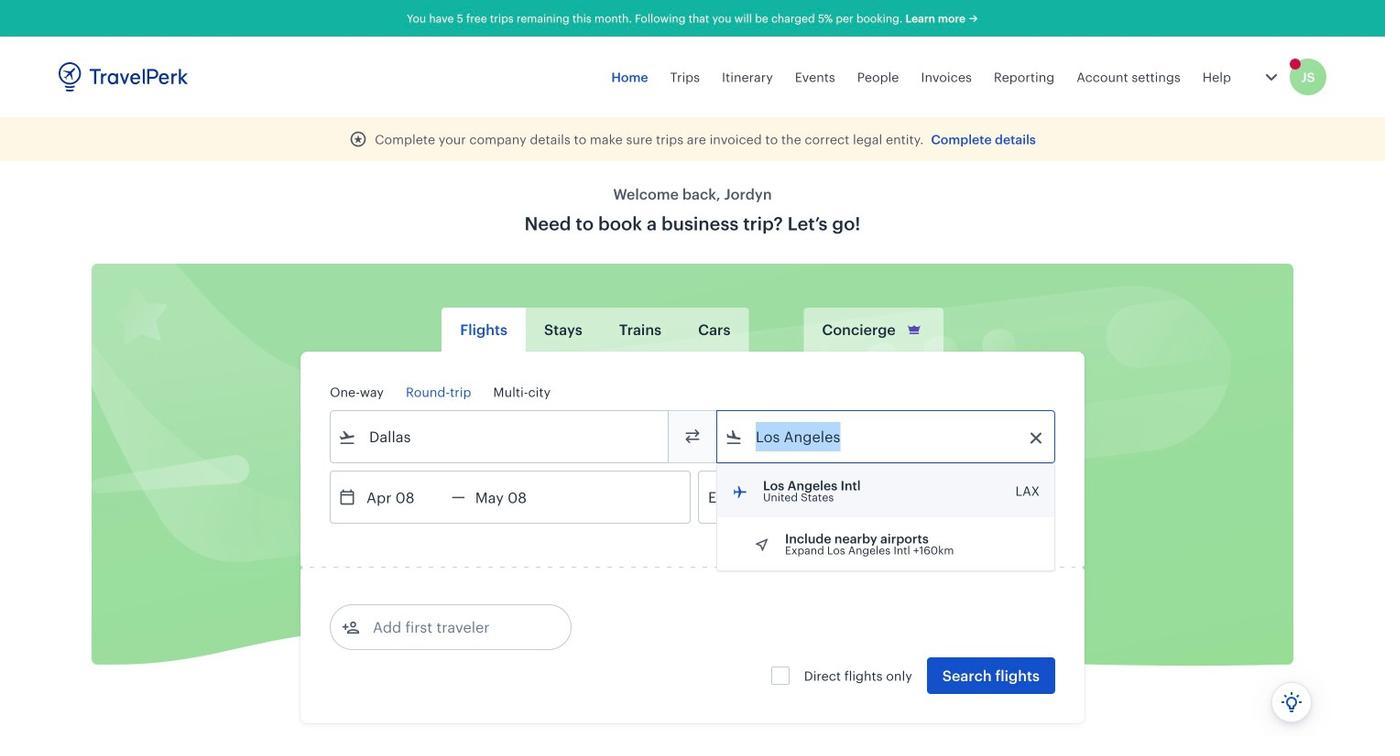 Task type: locate. For each thing, give the bounding box(es) containing it.
Depart text field
[[356, 472, 452, 523]]

Return text field
[[465, 472, 561, 523]]



Task type: describe. For each thing, give the bounding box(es) containing it.
From search field
[[356, 422, 644, 452]]

To search field
[[743, 422, 1031, 452]]

Add first traveler search field
[[360, 613, 551, 642]]



